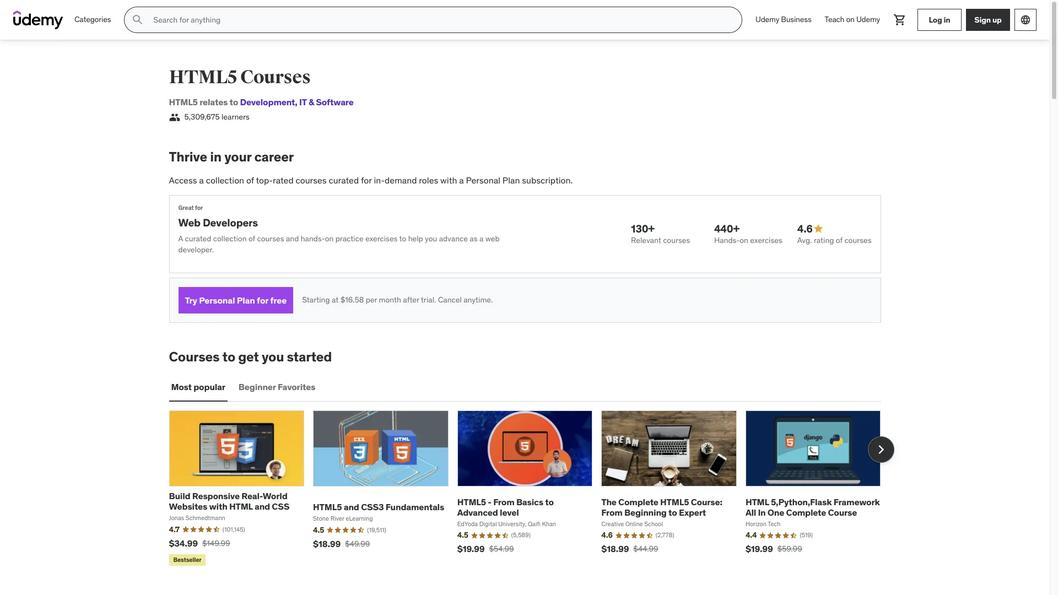 Task type: describe. For each thing, give the bounding box(es) containing it.
categories
[[74, 14, 111, 24]]

courses to get you started
[[169, 349, 332, 366]]

log in
[[930, 15, 951, 25]]

a
[[178, 234, 183, 244]]

courses right rating
[[845, 235, 872, 245]]

demand
[[385, 175, 417, 186]]

on inside 440+ hands-on exercises
[[740, 235, 749, 245]]

collection inside great for web developers a curated collection of courses and hands-on practice exercises to help you advance as a web developer.
[[213, 234, 247, 244]]

5,python,flask
[[772, 497, 832, 508]]

all
[[746, 507, 757, 518]]

130+ relevant courses
[[632, 222, 691, 245]]

developer.
[[178, 245, 214, 255]]

udemy inside teach on udemy link
[[857, 14, 881, 24]]

access a collection of top-rated courses curated for in-demand roles with a personal plan subscription.
[[169, 175, 573, 186]]

at
[[332, 295, 339, 305]]

it & software link
[[295, 97, 354, 108]]

4.6
[[798, 222, 813, 236]]

you inside great for web developers a curated collection of courses and hands-on practice exercises to help you advance as a web developer.
[[425, 234, 438, 244]]

of inside great for web developers a curated collection of courses and hands-on practice exercises to help you advance as a web developer.
[[249, 234, 255, 244]]

0 vertical spatial small image
[[169, 112, 180, 123]]

relates
[[200, 97, 228, 108]]

courses inside great for web developers a curated collection of courses and hands-on practice exercises to help you advance as a web developer.
[[257, 234, 284, 244]]

css
[[272, 501, 290, 513]]

2 horizontal spatial and
[[344, 502, 359, 513]]

expert
[[679, 507, 707, 518]]

small image inside thrive in your career element
[[813, 224, 824, 235]]

web developers link
[[178, 216, 258, 229]]

html5 courses
[[169, 66, 311, 89]]

sign
[[975, 15, 992, 25]]

starting at $16.58 per month after trial. cancel anytime.
[[302, 295, 493, 305]]

month
[[379, 295, 402, 305]]

html5 inside the complete html5 course: from beginning to expert
[[661, 497, 690, 508]]

0 vertical spatial collection
[[206, 175, 244, 186]]

personal inside 'link'
[[199, 295, 235, 306]]

favorites
[[278, 382, 316, 393]]

development link
[[240, 97, 295, 108]]

to inside the complete html5 course: from beginning to expert
[[669, 507, 678, 518]]

responsive
[[192, 491, 240, 502]]

thrive in your career
[[169, 148, 294, 166]]

html5 and css3 fundamentals link
[[313, 502, 445, 513]]

popular
[[194, 382, 225, 393]]

roles
[[419, 175, 439, 186]]

it
[[299, 97, 307, 108]]

after
[[403, 295, 420, 305]]

-
[[488, 497, 492, 508]]

up
[[993, 15, 1003, 25]]

hands-
[[715, 235, 740, 245]]

business
[[782, 14, 812, 24]]

rated
[[273, 175, 294, 186]]

great
[[178, 204, 194, 212]]

real-
[[242, 491, 263, 502]]

in for log
[[944, 15, 951, 25]]

440+
[[715, 222, 740, 236]]

html5 relates to development it & software
[[169, 97, 354, 108]]

html5 for html5 - from basics to advanced level
[[458, 497, 486, 508]]

beginner favorites button
[[237, 374, 318, 401]]

to up learners at the top left
[[230, 97, 238, 108]]

the complete html5 course: from beginning to expert link
[[602, 497, 723, 518]]

avg. rating of courses
[[798, 235, 872, 245]]

0 vertical spatial curated
[[329, 175, 359, 186]]

html5 for html5 relates to development it & software
[[169, 97, 198, 108]]

courses right "rated"
[[296, 175, 327, 186]]

relevant
[[632, 235, 662, 245]]

log in link
[[918, 9, 962, 31]]

log
[[930, 15, 943, 25]]

try
[[185, 295, 197, 306]]

complete inside html 5,python,flask framework all in one complete course
[[787, 507, 827, 518]]

130+
[[632, 222, 655, 236]]

html5 for html5 courses
[[169, 66, 237, 89]]

try personal plan for free
[[185, 295, 287, 306]]

learners
[[222, 112, 250, 122]]

next image
[[873, 441, 890, 459]]

sign up
[[975, 15, 1003, 25]]

Search for anything text field
[[151, 10, 729, 29]]

fundamentals
[[386, 502, 445, 513]]

course
[[829, 507, 858, 518]]

in
[[759, 507, 766, 518]]

with inside thrive in your career element
[[441, 175, 457, 186]]

trial.
[[421, 295, 436, 305]]

great for web developers a curated collection of courses and hands-on practice exercises to help you advance as a web developer.
[[178, 204, 500, 255]]

web
[[486, 234, 500, 244]]

html5 - from basics to advanced level
[[458, 497, 554, 518]]

1 horizontal spatial plan
[[503, 175, 520, 186]]

hands-
[[301, 234, 325, 244]]

teach on udemy link
[[819, 7, 887, 33]]

career
[[255, 148, 294, 166]]

most popular button
[[169, 374, 228, 401]]

course:
[[691, 497, 723, 508]]

practice
[[336, 234, 364, 244]]

css3
[[361, 502, 384, 513]]

cancel
[[438, 295, 462, 305]]

plan inside 'link'
[[237, 295, 255, 306]]

for inside 'link'
[[257, 295, 269, 306]]

developers
[[203, 216, 258, 229]]

in-
[[374, 175, 385, 186]]

level
[[500, 507, 519, 518]]

440+ hands-on exercises
[[715, 222, 783, 245]]

submit search image
[[131, 13, 145, 26]]

on inside great for web developers a curated collection of courses and hands-on practice exercises to help you advance as a web developer.
[[325, 234, 334, 244]]

exercises inside 440+ hands-on exercises
[[751, 235, 783, 245]]

thrive in your career element
[[169, 148, 882, 323]]

html inside build responsive real-world websites with html and css
[[229, 501, 253, 513]]

development
[[240, 97, 295, 108]]

as
[[470, 234, 478, 244]]

to inside html5 - from basics to advanced level
[[546, 497, 554, 508]]

rating
[[815, 235, 835, 245]]

html5 for html5 and css3 fundamentals
[[313, 502, 342, 513]]

0 vertical spatial for
[[361, 175, 372, 186]]

software
[[316, 97, 354, 108]]



Task type: locate. For each thing, give the bounding box(es) containing it.
and left css3
[[344, 502, 359, 513]]

for right great
[[195, 204, 203, 212]]

collection
[[206, 175, 244, 186], [213, 234, 247, 244]]

1 horizontal spatial small image
[[813, 224, 824, 235]]

teach on udemy
[[825, 14, 881, 24]]

1 vertical spatial courses
[[169, 349, 220, 366]]

0 horizontal spatial complete
[[619, 497, 659, 508]]

on right teach
[[847, 14, 855, 24]]

courses right relevant
[[664, 235, 691, 245]]

0 horizontal spatial personal
[[199, 295, 235, 306]]

carousel element
[[169, 411, 895, 569]]

build
[[169, 491, 191, 502]]

complete right one on the right of the page
[[787, 507, 827, 518]]

0 horizontal spatial you
[[262, 349, 284, 366]]

1 vertical spatial curated
[[185, 234, 211, 244]]

to left help
[[400, 234, 407, 244]]

0 horizontal spatial a
[[199, 175, 204, 186]]

1 vertical spatial you
[[262, 349, 284, 366]]

collection down developers
[[213, 234, 247, 244]]

0 horizontal spatial small image
[[169, 112, 180, 123]]

1 horizontal spatial exercises
[[751, 235, 783, 245]]

framework
[[834, 497, 881, 508]]

with right roles
[[441, 175, 457, 186]]

with inside build responsive real-world websites with html and css
[[209, 501, 228, 513]]

free
[[270, 295, 287, 306]]

html
[[746, 497, 770, 508], [229, 501, 253, 513]]

and left css
[[255, 501, 270, 513]]

of right rating
[[837, 235, 843, 245]]

2 horizontal spatial on
[[847, 14, 855, 24]]

1 horizontal spatial you
[[425, 234, 438, 244]]

avg.
[[798, 235, 813, 245]]

and inside great for web developers a curated collection of courses and hands-on practice exercises to help you advance as a web developer.
[[286, 234, 299, 244]]

1 horizontal spatial udemy
[[857, 14, 881, 24]]

from
[[494, 497, 515, 508], [602, 507, 623, 518]]

html left world
[[229, 501, 253, 513]]

you right get
[[262, 349, 284, 366]]

sign up link
[[967, 9, 1011, 31]]

courses up development
[[240, 66, 311, 89]]

try personal plan for free link
[[178, 287, 293, 314]]

html left 5,python,flask
[[746, 497, 770, 508]]

with right websites
[[209, 501, 228, 513]]

1 vertical spatial small image
[[813, 224, 824, 235]]

udemy left the shopping cart with 0 items icon
[[857, 14, 881, 24]]

access
[[169, 175, 197, 186]]

html 5,python,flask framework all in one complete course link
[[746, 497, 881, 518]]

one
[[768, 507, 785, 518]]

for left free
[[257, 295, 269, 306]]

0 vertical spatial courses
[[240, 66, 311, 89]]

web
[[178, 216, 201, 229]]

0 horizontal spatial from
[[494, 497, 515, 508]]

to left get
[[223, 349, 236, 366]]

html5 - from basics to advanced level link
[[458, 497, 554, 518]]

started
[[287, 349, 332, 366]]

beginner favorites
[[239, 382, 316, 393]]

html5 up 5,309,675
[[169, 97, 198, 108]]

2 vertical spatial for
[[257, 295, 269, 306]]

1 udemy from the left
[[756, 14, 780, 24]]

curated inside great for web developers a curated collection of courses and hands-on practice exercises to help you advance as a web developer.
[[185, 234, 211, 244]]

build responsive real-world websites with html and css
[[169, 491, 290, 513]]

html5 inside html5 - from basics to advanced level
[[458, 497, 486, 508]]

exercises inside great for web developers a curated collection of courses and hands-on practice exercises to help you advance as a web developer.
[[366, 234, 398, 244]]

to right basics in the bottom of the page
[[546, 497, 554, 508]]

top-
[[256, 175, 273, 186]]

0 vertical spatial you
[[425, 234, 438, 244]]

for inside great for web developers a curated collection of courses and hands-on practice exercises to help you advance as a web developer.
[[195, 204, 203, 212]]

thrive
[[169, 148, 207, 166]]

2 udemy from the left
[[857, 14, 881, 24]]

a right roles
[[460, 175, 464, 186]]

courses inside 130+ relevant courses
[[664, 235, 691, 245]]

udemy business
[[756, 14, 812, 24]]

0 horizontal spatial html
[[229, 501, 253, 513]]

1 vertical spatial in
[[210, 148, 222, 166]]

small image up rating
[[813, 224, 824, 235]]

$16.58
[[341, 295, 364, 305]]

websites
[[169, 501, 208, 513]]

5,309,675 learners
[[184, 112, 250, 122]]

plan left subscription.
[[503, 175, 520, 186]]

1 horizontal spatial for
[[257, 295, 269, 306]]

personal right roles
[[466, 175, 501, 186]]

choose a language image
[[1021, 14, 1032, 25]]

1 vertical spatial for
[[195, 204, 203, 212]]

html5 up relates
[[169, 66, 237, 89]]

1 horizontal spatial a
[[460, 175, 464, 186]]

subscription.
[[522, 175, 573, 186]]

curated left "in-"
[[329, 175, 359, 186]]

1 vertical spatial with
[[209, 501, 228, 513]]

get
[[238, 349, 259, 366]]

html5
[[169, 66, 237, 89], [169, 97, 198, 108], [458, 497, 486, 508], [661, 497, 690, 508], [313, 502, 342, 513]]

the
[[602, 497, 617, 508]]

html inside html 5,python,flask framework all in one complete course
[[746, 497, 770, 508]]

and left hands-
[[286, 234, 299, 244]]

in right log
[[944, 15, 951, 25]]

complete right the
[[619, 497, 659, 508]]

1 horizontal spatial in
[[944, 15, 951, 25]]

1 horizontal spatial html
[[746, 497, 770, 508]]

0 vertical spatial with
[[441, 175, 457, 186]]

teach
[[825, 14, 845, 24]]

0 vertical spatial in
[[944, 15, 951, 25]]

shopping cart with 0 items image
[[894, 13, 907, 26]]

from inside the complete html5 course: from beginning to expert
[[602, 507, 623, 518]]

on inside teach on udemy link
[[847, 14, 855, 24]]

udemy left business
[[756, 14, 780, 24]]

2 horizontal spatial for
[[361, 175, 372, 186]]

2 horizontal spatial a
[[480, 234, 484, 244]]

to left expert
[[669, 507, 678, 518]]

in inside thrive in your career element
[[210, 148, 222, 166]]

udemy inside 'udemy business' 'link'
[[756, 14, 780, 24]]

0 vertical spatial personal
[[466, 175, 501, 186]]

in for thrive
[[210, 148, 222, 166]]

from inside html5 - from basics to advanced level
[[494, 497, 515, 508]]

0 horizontal spatial udemy
[[756, 14, 780, 24]]

advanced
[[458, 507, 498, 518]]

most popular
[[171, 382, 225, 393]]

0 vertical spatial plan
[[503, 175, 520, 186]]

0 horizontal spatial curated
[[185, 234, 211, 244]]

categories button
[[68, 7, 118, 33]]

1 vertical spatial personal
[[199, 295, 235, 306]]

0 horizontal spatial plan
[[237, 295, 255, 306]]

with
[[441, 175, 457, 186], [209, 501, 228, 513]]

html5 left css3
[[313, 502, 342, 513]]

a right access
[[199, 175, 204, 186]]

and inside build responsive real-world websites with html and css
[[255, 501, 270, 513]]

plan left free
[[237, 295, 255, 306]]

1 horizontal spatial complete
[[787, 507, 827, 518]]

collection down thrive in your career
[[206, 175, 244, 186]]

for
[[361, 175, 372, 186], [195, 204, 203, 212], [257, 295, 269, 306]]

world
[[263, 491, 288, 502]]

for left "in-"
[[361, 175, 372, 186]]

0 horizontal spatial in
[[210, 148, 222, 166]]

exercises
[[366, 234, 398, 244], [751, 235, 783, 245]]

on left practice
[[325, 234, 334, 244]]

you
[[425, 234, 438, 244], [262, 349, 284, 366]]

on right 440+
[[740, 235, 749, 245]]

1 vertical spatial collection
[[213, 234, 247, 244]]

build responsive real-world websites with html and css link
[[169, 491, 290, 513]]

from right the -
[[494, 497, 515, 508]]

small image
[[169, 112, 180, 123], [813, 224, 824, 235]]

and
[[286, 234, 299, 244], [255, 501, 270, 513], [344, 502, 359, 513]]

1 horizontal spatial and
[[286, 234, 299, 244]]

in inside the "log in" link
[[944, 15, 951, 25]]

1 horizontal spatial personal
[[466, 175, 501, 186]]

1 horizontal spatial curated
[[329, 175, 359, 186]]

your
[[225, 148, 252, 166]]

to
[[230, 97, 238, 108], [400, 234, 407, 244], [223, 349, 236, 366], [546, 497, 554, 508], [669, 507, 678, 518]]

from left beginning
[[602, 507, 623, 518]]

1 horizontal spatial on
[[740, 235, 749, 245]]

html5 left the -
[[458, 497, 486, 508]]

exercises right practice
[[366, 234, 398, 244]]

to inside great for web developers a curated collection of courses and hands-on practice exercises to help you advance as a web developer.
[[400, 234, 407, 244]]

5,309,675
[[184, 112, 220, 122]]

advance
[[439, 234, 468, 244]]

0 horizontal spatial courses
[[169, 349, 220, 366]]

in left your
[[210, 148, 222, 166]]

in
[[944, 15, 951, 25], [210, 148, 222, 166]]

a inside great for web developers a curated collection of courses and hands-on practice exercises to help you advance as a web developer.
[[480, 234, 484, 244]]

courses
[[240, 66, 311, 89], [169, 349, 220, 366]]

0 horizontal spatial exercises
[[366, 234, 398, 244]]

udemy business link
[[750, 7, 819, 33]]

html5 left course:
[[661, 497, 690, 508]]

plan
[[503, 175, 520, 186], [237, 295, 255, 306]]

of left top-
[[247, 175, 254, 186]]

of down developers
[[249, 234, 255, 244]]

personal
[[466, 175, 501, 186], [199, 295, 235, 306]]

courses up most popular
[[169, 349, 220, 366]]

curated up developer.
[[185, 234, 211, 244]]

0 horizontal spatial and
[[255, 501, 270, 513]]

complete inside the complete html5 course: from beginning to expert
[[619, 497, 659, 508]]

help
[[408, 234, 423, 244]]

small image left 5,309,675
[[169, 112, 180, 123]]

per
[[366, 295, 377, 305]]

courses left hands-
[[257, 234, 284, 244]]

udemy image
[[13, 10, 63, 29]]

basics
[[517, 497, 544, 508]]

1 vertical spatial plan
[[237, 295, 255, 306]]

personal right try on the left of page
[[199, 295, 235, 306]]

you right help
[[425, 234, 438, 244]]

a right as
[[480, 234, 484, 244]]

html 5,python,flask framework all in one complete course
[[746, 497, 881, 518]]

complete
[[619, 497, 659, 508], [787, 507, 827, 518]]

beginning
[[625, 507, 667, 518]]

1 horizontal spatial courses
[[240, 66, 311, 89]]

the complete html5 course: from beginning to expert
[[602, 497, 723, 518]]

1 horizontal spatial from
[[602, 507, 623, 518]]

1 horizontal spatial with
[[441, 175, 457, 186]]

0 horizontal spatial on
[[325, 234, 334, 244]]

exercises left avg.
[[751, 235, 783, 245]]

most
[[171, 382, 192, 393]]

0 horizontal spatial with
[[209, 501, 228, 513]]

0 horizontal spatial for
[[195, 204, 203, 212]]

&
[[309, 97, 314, 108]]



Task type: vqa. For each thing, say whether or not it's contained in the screenshot.
Subcategory dropdown button at top left
no



